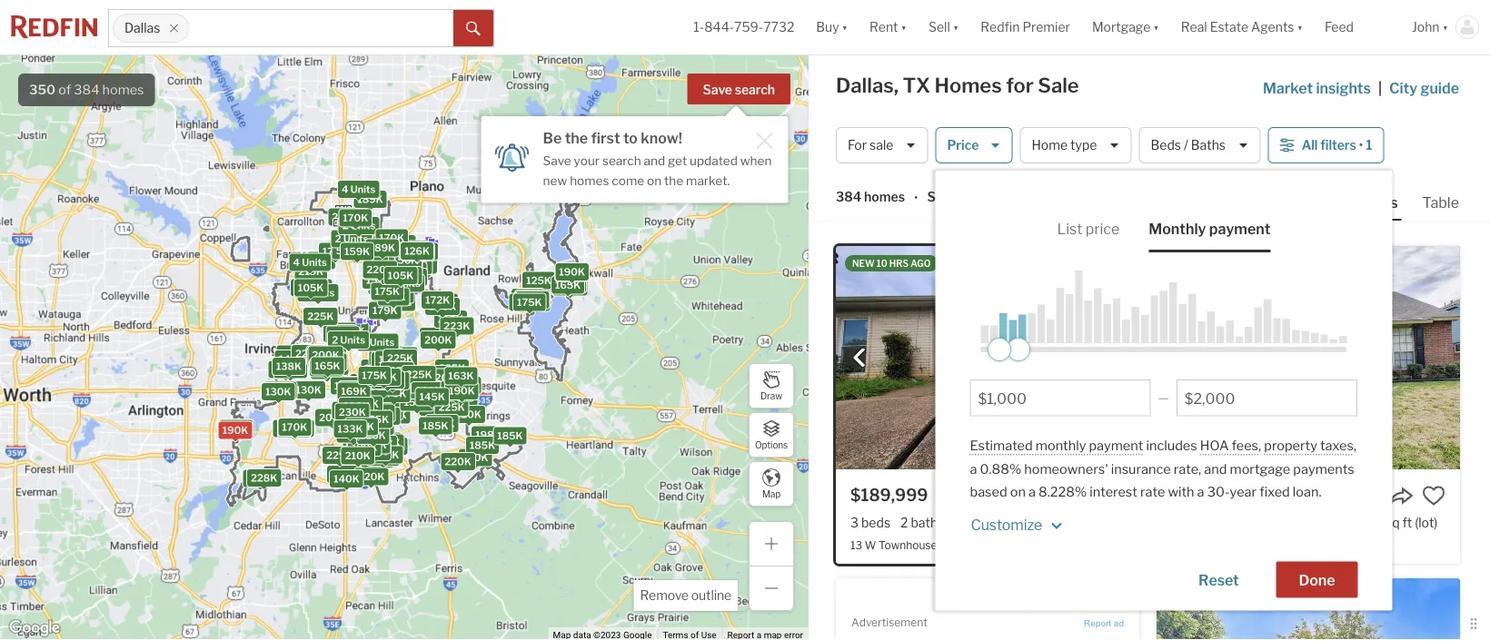 Task type: vqa. For each thing, say whether or not it's contained in the screenshot.
SEARCH INPUT image
no



Task type: locate. For each thing, give the bounding box(es) containing it.
2 favorite button image from the left
[[1423, 485, 1446, 508]]

/
[[1185, 138, 1189, 153]]

$189,999
[[851, 485, 929, 505]]

% inside '% homeowners' insurance rate, and mortgage payments based on a'
[[1010, 461, 1022, 477]]

list
[[1058, 220, 1083, 238]]

photo of 9254 forest ln #406, dallas, tx 75243 image
[[1157, 579, 1461, 641]]

147k
[[282, 421, 307, 433]]

2 vertical spatial 189k
[[298, 284, 324, 296]]

224k
[[376, 385, 403, 397]]

dallas,
[[836, 73, 899, 98]]

—
[[1159, 390, 1170, 406]]

0 horizontal spatial sq
[[990, 515, 1004, 531]]

payment right the monthly
[[1210, 220, 1271, 238]]

on right based
[[1011, 484, 1026, 500]]

2 vertical spatial 159k
[[313, 351, 338, 363]]

1 vertical spatial 229k
[[345, 407, 371, 419]]

110k
[[382, 292, 406, 303]]

0 vertical spatial payment
[[1210, 220, 1271, 238]]

229k right 187k
[[416, 386, 442, 397]]

189k left 126k
[[370, 242, 395, 254]]

159k right 5
[[344, 246, 370, 258]]

save inside save your search and get updated when new homes come on the market.
[[543, 153, 572, 168]]

▾ right 'john'
[[1443, 19, 1449, 35]]

ft up 75052
[[1083, 515, 1092, 531]]

189k up 193k
[[358, 194, 383, 206]]

1 favorite button image from the left
[[1102, 485, 1125, 508]]

• left sort
[[915, 191, 919, 206]]

favorite button checkbox
[[1102, 485, 1125, 508]]

your
[[574, 153, 600, 168]]

1 vertical spatial and
[[1205, 461, 1228, 477]]

ft
[[1007, 515, 1017, 531], [1083, 515, 1092, 531], [1403, 515, 1413, 531]]

customize
[[971, 517, 1043, 535]]

▾
[[842, 19, 848, 35], [901, 19, 907, 35], [953, 19, 959, 35], [1154, 19, 1160, 35], [1298, 19, 1304, 35], [1443, 19, 1449, 35]]

384 right of
[[74, 82, 100, 98]]

0 horizontal spatial save
[[543, 153, 572, 168]]

1 vertical spatial •
[[915, 191, 919, 206]]

estate
[[1211, 19, 1249, 35]]

106k
[[402, 260, 428, 271]]

1 vertical spatial payment
[[1090, 438, 1144, 454]]

the inside save your search and get updated when new homes come on the market.
[[665, 173, 684, 188]]

•
[[1360, 138, 1364, 153], [915, 191, 919, 206]]

1 vertical spatial 198k
[[476, 430, 501, 441]]

1 horizontal spatial save
[[703, 82, 733, 98]]

0 horizontal spatial 105k
[[298, 282, 324, 294]]

1 horizontal spatial 172k
[[518, 294, 542, 306]]

when
[[741, 153, 772, 168]]

Enter max text field
[[1185, 390, 1350, 408]]

0 horizontal spatial 384
[[74, 82, 100, 98]]

▾ for john ▾
[[1443, 19, 1449, 35]]

3 sq from the left
[[1386, 515, 1401, 531]]

205k up 223k
[[429, 301, 456, 313]]

1 horizontal spatial homes
[[570, 173, 610, 188]]

homes down the for sale button
[[865, 189, 906, 205]]

0 vertical spatial 169k
[[394, 271, 420, 283]]

0 vertical spatial and
[[644, 153, 666, 168]]

submit search image
[[466, 22, 481, 36]]

(lot) for $225,000
[[1416, 515, 1439, 531]]

0 horizontal spatial on
[[647, 173, 662, 188]]

2 horizontal spatial ft
[[1403, 515, 1413, 531]]

save search
[[703, 82, 775, 98]]

• left 1
[[1360, 138, 1364, 153]]

buy ▾ button
[[806, 0, 859, 55]]

, a
[[970, 438, 1357, 477]]

new
[[543, 173, 568, 188]]

city
[[1390, 79, 1418, 97]]

1 horizontal spatial tx
[[1053, 539, 1067, 552]]

105k down the 99k at the top left of page
[[298, 282, 324, 294]]

193k
[[343, 216, 368, 227]]

0 vertical spatial save
[[703, 82, 733, 98]]

sq up grand
[[990, 515, 1004, 531]]

1 horizontal spatial 149k
[[342, 235, 368, 247]]

0 horizontal spatial ,
[[1259, 438, 1262, 454]]

124k
[[430, 418, 455, 430]]

3 units
[[401, 245, 434, 257], [396, 246, 429, 258], [401, 248, 435, 260], [390, 272, 424, 284], [387, 278, 421, 290], [372, 281, 406, 292], [361, 337, 395, 349]]

0 horizontal spatial favorite button image
[[1102, 485, 1125, 508]]

• inside "384 homes • sort"
[[915, 191, 919, 206]]

, up 'payments'
[[1354, 438, 1357, 454]]

Enter min text field
[[979, 390, 1143, 408]]

1 vertical spatial 384
[[836, 189, 862, 205]]

1 172k from the left
[[518, 294, 542, 306]]

interest
[[1090, 484, 1138, 500]]

1 horizontal spatial 205k
[[429, 301, 456, 313]]

be the first to know! dialog
[[481, 105, 789, 203]]

0 horizontal spatial 205k
[[353, 417, 381, 428]]

▾ for sell ▾
[[953, 19, 959, 35]]

1 horizontal spatial ,
[[1354, 438, 1357, 454]]

tx right dallas,
[[903, 73, 931, 98]]

search inside save your search and get updated when new homes come on the market.
[[603, 153, 641, 168]]

mortgage ▾
[[1093, 19, 1160, 35]]

190k
[[559, 266, 585, 278], [388, 350, 414, 362], [310, 351, 336, 363], [316, 355, 342, 367], [369, 374, 395, 386], [449, 386, 475, 397], [448, 392, 474, 404], [352, 417, 378, 429], [341, 418, 367, 429], [222, 425, 248, 437]]

fixed
[[1260, 484, 1291, 500]]

list price element
[[1058, 205, 1120, 253]]

a left 0.88
[[970, 461, 978, 477]]

1 (lot) from the left
[[1095, 515, 1118, 531]]

map region
[[0, 0, 905, 641]]

search up come
[[603, 153, 641, 168]]

0 horizontal spatial ft
[[1007, 515, 1017, 531]]

2 sq from the left
[[1066, 515, 1080, 531]]

1 vertical spatial 149k
[[313, 355, 338, 367]]

129k
[[371, 411, 397, 423]]

159k up 7 on the left top
[[366, 275, 392, 287]]

save up new
[[543, 153, 572, 168]]

1 horizontal spatial ft
[[1083, 515, 1092, 531]]

remove dallas image
[[169, 23, 180, 34]]

a left 30- on the bottom right of the page
[[1198, 484, 1205, 500]]

rate
[[1141, 484, 1166, 500]]

None search field
[[190, 10, 454, 46]]

sq up 75052
[[1066, 515, 1080, 531]]

previous button image
[[851, 349, 869, 367]]

181k
[[346, 380, 370, 392]]

prairie,
[[1014, 539, 1050, 552]]

real estate agents ▾ button
[[1171, 0, 1315, 55]]

1 horizontal spatial favorite button image
[[1423, 485, 1446, 508]]

4 ▾ from the left
[[1154, 19, 1160, 35]]

monthly payment element
[[1149, 205, 1271, 253]]

sq right 4,992
[[1386, 515, 1401, 531]]

130k
[[400, 244, 426, 256], [404, 246, 430, 258], [378, 376, 404, 388], [296, 384, 322, 396], [267, 385, 293, 397], [266, 386, 291, 398], [353, 399, 379, 410], [423, 402, 449, 414]]

0 horizontal spatial (lot)
[[1095, 515, 1118, 531]]

1-844-759-7732 link
[[694, 19, 795, 35]]

ft right 4,992
[[1403, 515, 1413, 531]]

the down get
[[665, 173, 684, 188]]

229k down 133k
[[326, 450, 353, 462]]

0 vertical spatial search
[[735, 82, 775, 98]]

0 horizontal spatial and
[[644, 153, 666, 168]]

13 w townhouse ln #30, grand prairie, tx 75052
[[851, 539, 1104, 552]]

205k down 148k
[[353, 417, 381, 428]]

sq for $225,000
[[1386, 515, 1401, 531]]

(lot) down favorite button checkbox at the right of the page
[[1416, 515, 1439, 531]]

1 ▾ from the left
[[842, 19, 848, 35]]

ft up grand
[[1007, 515, 1017, 531]]

195k
[[387, 238, 412, 250], [374, 349, 400, 361], [313, 350, 338, 362], [314, 365, 340, 377], [385, 366, 410, 377], [222, 424, 247, 436], [223, 425, 249, 437], [347, 442, 372, 453]]

% down estimated
[[1010, 461, 1022, 477]]

• for homes
[[915, 191, 919, 206]]

1 horizontal spatial 384
[[836, 189, 862, 205]]

search down 759-
[[735, 82, 775, 98]]

0 horizontal spatial 198k
[[350, 414, 376, 426]]

homes right of
[[102, 82, 144, 98]]

0 vertical spatial homes
[[102, 82, 144, 98]]

dialog containing list price
[[936, 171, 1393, 611]]

1 horizontal spatial and
[[1205, 461, 1228, 477]]

loan.
[[1294, 484, 1322, 500]]

1 vertical spatial 169k
[[519, 294, 545, 306]]

options button
[[749, 413, 795, 458]]

1 horizontal spatial (lot)
[[1416, 515, 1439, 531]]

favorite button checkbox
[[1423, 485, 1446, 508]]

remove outline button
[[634, 581, 738, 612]]

1-
[[694, 19, 705, 35]]

1 horizontal spatial a
[[1029, 484, 1036, 500]]

0 vertical spatial 205k
[[429, 301, 456, 313]]

(lot) down favorite button option in the bottom of the page
[[1095, 515, 1118, 531]]

0 horizontal spatial payment
[[1090, 438, 1144, 454]]

and inside '% homeowners' insurance rate, and mortgage payments based on a'
[[1205, 461, 1228, 477]]

1 horizontal spatial 155k
[[520, 295, 546, 306]]

175k
[[342, 246, 367, 258], [375, 286, 400, 298], [519, 293, 544, 305], [518, 296, 543, 308], [517, 297, 542, 308], [375, 355, 400, 367], [314, 358, 339, 370], [362, 370, 387, 382], [371, 372, 396, 384], [335, 381, 360, 392], [449, 384, 474, 396], [382, 388, 407, 400], [364, 414, 389, 426], [362, 439, 387, 451]]

insurance
[[1112, 461, 1172, 477]]

0 vertical spatial on
[[647, 173, 662, 188]]

ft for $189,999
[[1083, 515, 1092, 531]]

and left get
[[644, 153, 666, 168]]

149k
[[342, 235, 368, 247], [313, 355, 338, 367]]

0 vertical spatial •
[[1360, 138, 1364, 153]]

taxes
[[1321, 438, 1354, 454]]

and down hoa
[[1205, 461, 1228, 477]]

favorite button image down insurance
[[1102, 485, 1125, 508]]

a left 8.228
[[1029, 484, 1036, 500]]

0 horizontal spatial a
[[970, 461, 978, 477]]

0 horizontal spatial 149k
[[313, 355, 338, 367]]

for sale button
[[836, 127, 929, 164]]

172k
[[518, 294, 542, 306], [426, 295, 450, 306]]

1 vertical spatial save
[[543, 153, 572, 168]]

1 horizontal spatial •
[[1360, 138, 1364, 153]]

be the first to know!
[[543, 129, 683, 147]]

and inside save your search and get updated when new homes come on the market.
[[644, 153, 666, 168]]

save inside button
[[703, 82, 733, 98]]

1 vertical spatial 115k
[[376, 286, 400, 298]]

0 horizontal spatial 172k
[[426, 295, 450, 306]]

6 ▾ from the left
[[1443, 19, 1449, 35]]

all filters • 1 button
[[1269, 127, 1385, 164]]

payment up insurance
[[1090, 438, 1144, 454]]

1 vertical spatial 228k
[[251, 473, 278, 485]]

tx down 2,004 sq ft (lot)
[[1053, 539, 1067, 552]]

redfin premier
[[981, 19, 1071, 35]]

223k
[[444, 320, 470, 332]]

▾ right rent
[[901, 19, 907, 35]]

hrs
[[890, 258, 909, 269]]

save
[[703, 82, 733, 98], [543, 153, 572, 168]]

ft for $225,000
[[1403, 515, 1413, 531]]

0 vertical spatial 155k
[[375, 248, 401, 259]]

▾ right agents
[[1298, 19, 1304, 35]]

159k down 183k
[[313, 351, 338, 363]]

• inside button
[[1360, 138, 1364, 153]]

%
[[1010, 461, 1022, 477], [1075, 484, 1087, 500]]

dialog
[[936, 171, 1393, 611]]

105k up 127k
[[388, 270, 414, 282]]

table button
[[1420, 193, 1464, 219]]

2 (lot) from the left
[[1416, 515, 1439, 531]]

grand
[[981, 539, 1012, 552]]

179k
[[393, 255, 419, 266], [394, 255, 419, 266], [394, 255, 419, 267], [373, 305, 398, 317], [342, 392, 367, 404]]

209k
[[339, 408, 366, 420]]

3 ft from the left
[[1403, 515, 1413, 531]]

sell ▾
[[929, 19, 959, 35]]

ad
[[1114, 619, 1125, 629]]

beds
[[1151, 138, 1182, 153]]

favorite button image for $225,000
[[1423, 485, 1446, 508]]

monthly
[[1149, 220, 1207, 238]]

0 vertical spatial 228k
[[413, 388, 440, 400]]

of
[[58, 82, 71, 98]]

3 ▾ from the left
[[953, 19, 959, 35]]

save down 844-
[[703, 82, 733, 98]]

▾ for mortgage ▾
[[1154, 19, 1160, 35]]

2 , from the left
[[1354, 438, 1357, 454]]

, inside , a
[[1354, 438, 1357, 454]]

be
[[543, 129, 562, 147]]

1 vertical spatial the
[[665, 173, 684, 188]]

$225,000
[[1172, 485, 1252, 505]]

baths
[[911, 515, 945, 531]]

#30,
[[955, 539, 979, 552]]

0 vertical spatial %
[[1010, 461, 1022, 477]]

favorite button image for $189,999
[[1102, 485, 1125, 508]]

2 172k from the left
[[426, 295, 450, 306]]

384 down for
[[836, 189, 862, 205]]

0 vertical spatial 149k
[[342, 235, 368, 247]]

market insights link
[[1264, 59, 1372, 99]]

149k down 193k
[[342, 235, 368, 247]]

year
[[1230, 484, 1257, 500]]

229k up 133k
[[345, 407, 371, 419]]

1 vertical spatial on
[[1011, 484, 1026, 500]]

favorite button image up 4,992 sq ft (lot)
[[1423, 485, 1446, 508]]

149k down 183k
[[313, 355, 338, 367]]

0 horizontal spatial •
[[915, 191, 919, 206]]

198k right 124k on the left bottom
[[476, 430, 501, 441]]

0 horizontal spatial the
[[565, 129, 588, 147]]

1 vertical spatial homes
[[570, 173, 610, 188]]

113k
[[405, 257, 429, 269]]

1 horizontal spatial %
[[1075, 484, 1087, 500]]

198k
[[350, 414, 376, 426], [476, 430, 501, 441]]

▾ right buy
[[842, 19, 848, 35]]

1 vertical spatial tx
[[1053, 539, 1067, 552]]

, up the mortgage at the right
[[1259, 438, 1262, 454]]

1 horizontal spatial search
[[735, 82, 775, 98]]

4,992
[[1348, 515, 1384, 531]]

160k
[[366, 275, 392, 287], [556, 279, 582, 291], [379, 354, 405, 366], [313, 362, 340, 374], [278, 364, 304, 376], [385, 365, 411, 376], [450, 378, 476, 390], [371, 381, 397, 393], [366, 410, 392, 422]]

% down "homeowners'"
[[1075, 484, 1087, 500]]

reset button
[[1176, 562, 1262, 599]]

198k down 148k
[[350, 414, 376, 426]]

homes down your
[[570, 173, 610, 188]]

0 horizontal spatial 169k
[[341, 386, 367, 398]]

2 horizontal spatial sq
[[1386, 515, 1401, 531]]

189k down the 99k at the top left of page
[[298, 284, 324, 296]]

▾ right mortgage
[[1154, 19, 1160, 35]]

0 horizontal spatial search
[[603, 153, 641, 168]]

200k
[[396, 266, 423, 277], [556, 281, 584, 293], [340, 328, 367, 340], [425, 334, 452, 346], [312, 350, 340, 362], [315, 352, 343, 364], [312, 354, 340, 366], [316, 357, 343, 368], [382, 371, 410, 383], [444, 380, 472, 392], [319, 412, 347, 424], [340, 415, 368, 427], [342, 419, 370, 431], [223, 423, 251, 435], [247, 473, 274, 485]]

220k
[[367, 264, 394, 276], [424, 331, 451, 343], [372, 370, 399, 382], [429, 372, 456, 384], [445, 384, 472, 396], [444, 387, 470, 399], [343, 398, 370, 409], [373, 405, 400, 417], [344, 414, 370, 426], [371, 438, 398, 450], [374, 443, 401, 455], [445, 456, 472, 468], [358, 472, 385, 483]]

0 vertical spatial 384
[[74, 82, 100, 98]]

photos button
[[1345, 193, 1420, 221]]

2 ft from the left
[[1083, 515, 1092, 531]]

183k
[[337, 335, 363, 347]]

1 vertical spatial 135k
[[379, 389, 405, 400]]

updated
[[690, 153, 738, 168]]

2 units
[[332, 211, 366, 223], [342, 220, 376, 232], [341, 229, 374, 241], [335, 233, 369, 245], [402, 246, 435, 257], [401, 246, 435, 258], [400, 246, 433, 258], [388, 250, 421, 262], [400, 260, 434, 271], [394, 263, 427, 275], [385, 270, 419, 282], [301, 287, 335, 299], [377, 289, 411, 300], [513, 297, 547, 309], [329, 327, 362, 339], [332, 335, 365, 347], [277, 423, 310, 435]]

tx
[[903, 73, 931, 98], [1053, 539, 1067, 552]]

1 horizontal spatial on
[[1011, 484, 1026, 500]]

the right the be
[[565, 129, 588, 147]]

1 , from the left
[[1259, 438, 1262, 454]]

2 horizontal spatial 169k
[[519, 294, 545, 306]]

0 vertical spatial 135k
[[393, 250, 419, 262]]

2 ▾ from the left
[[901, 19, 907, 35]]

new
[[853, 258, 875, 269]]

1 horizontal spatial payment
[[1210, 220, 1271, 238]]

186k
[[369, 370, 394, 382]]

0 horizontal spatial %
[[1010, 461, 1022, 477]]

▾ right sell
[[953, 19, 959, 35]]

on right come
[[647, 173, 662, 188]]

0 vertical spatial 198k
[[350, 414, 376, 426]]

favorite button image
[[1102, 485, 1125, 508], [1423, 485, 1446, 508]]

125k
[[400, 244, 425, 256], [404, 245, 430, 257], [405, 246, 430, 258], [403, 260, 429, 272], [527, 275, 552, 287], [516, 295, 541, 307], [331, 330, 356, 341], [280, 348, 306, 360], [383, 366, 408, 377], [282, 424, 307, 435], [361, 430, 386, 442], [368, 439, 394, 451]]

2 horizontal spatial homes
[[865, 189, 906, 205]]

0 vertical spatial the
[[565, 129, 588, 147]]

a inside '% homeowners' insurance rate, and mortgage payments based on a'
[[1029, 484, 1036, 500]]

2 vertical spatial homes
[[865, 189, 906, 205]]

0 vertical spatial tx
[[903, 73, 931, 98]]

(lot) for $189,999
[[1095, 515, 1118, 531]]

1 vertical spatial search
[[603, 153, 641, 168]]



Task type: describe. For each thing, give the bounding box(es) containing it.
photo of 9420 cedar run dr, dallas, tx 75227 image
[[1157, 246, 1461, 470]]

for
[[1007, 73, 1034, 98]]

fees
[[1232, 438, 1259, 454]]

a inside , a
[[970, 461, 978, 477]]

draw
[[761, 391, 783, 402]]

1 vertical spatial 189k
[[370, 242, 395, 254]]

list price
[[1058, 220, 1120, 238]]

save your search and get updated when new homes come on the market.
[[543, 153, 772, 188]]

market
[[1264, 79, 1314, 97]]

1
[[1367, 138, 1373, 153]]

report ad button
[[1085, 619, 1125, 633]]

beds / baths
[[1151, 138, 1226, 153]]

price button
[[936, 127, 1013, 164]]

monthly payment
[[1149, 220, 1271, 238]]

estimated
[[970, 438, 1033, 454]]

rent ▾ button
[[870, 0, 907, 55]]

options
[[755, 440, 788, 451]]

sq for $189,999
[[1066, 515, 1080, 531]]

property
[[1265, 438, 1318, 454]]

buy ▾ button
[[817, 0, 848, 55]]

john ▾
[[1413, 19, 1449, 35]]

redfin
[[981, 19, 1020, 35]]

price
[[1086, 220, 1120, 238]]

photo of 13 w townhouse ln #30, grand prairie, tx 75052 image
[[836, 246, 1140, 470]]

2 vertical spatial 229k
[[326, 450, 353, 462]]

on inside save your search and get updated when new homes come on the market.
[[647, 173, 662, 188]]

0.88
[[981, 461, 1010, 477]]

1 vertical spatial 205k
[[353, 417, 381, 428]]

to
[[1250, 591, 1262, 602]]

0 horizontal spatial homes
[[102, 82, 144, 98]]

0 vertical spatial 159k
[[344, 246, 370, 258]]

estimated monthly payment includes hoa fees , property taxes
[[970, 438, 1354, 454]]

homeowners'
[[1025, 461, 1109, 477]]

10
[[877, 258, 888, 269]]

includes
[[1147, 438, 1198, 454]]

2,004 sq ft (lot)
[[1027, 515, 1118, 531]]

sat,
[[1202, 591, 1221, 602]]

5 ▾ from the left
[[1298, 19, 1304, 35]]

homes inside "384 homes • sort"
[[865, 189, 906, 205]]

216k
[[371, 452, 396, 464]]

1 vertical spatial 155k
[[520, 295, 546, 306]]

1 vertical spatial %
[[1075, 484, 1087, 500]]

• for filters
[[1360, 138, 1364, 153]]

▾ for buy ▾
[[842, 19, 848, 35]]

30-
[[1208, 484, 1230, 500]]

0 horizontal spatial tx
[[903, 73, 931, 98]]

7732
[[764, 19, 795, 35]]

maximum price slider
[[1007, 338, 1031, 362]]

feed
[[1325, 19, 1354, 35]]

sell
[[929, 19, 951, 35]]

map button
[[749, 462, 795, 507]]

save for save your search and get updated when new homes come on the market.
[[543, 153, 572, 168]]

148k
[[343, 385, 369, 397]]

ln
[[940, 539, 953, 552]]

212k
[[374, 380, 398, 392]]

sale
[[1038, 73, 1080, 98]]

0 horizontal spatial 228k
[[251, 473, 278, 485]]

0 vertical spatial 115k
[[396, 256, 420, 267]]

all
[[1302, 138, 1319, 153]]

0 horizontal spatial 155k
[[375, 248, 401, 259]]

1 horizontal spatial 228k
[[413, 388, 440, 400]]

payment inside 'element'
[[1210, 220, 1271, 238]]

8.228
[[1039, 484, 1075, 500]]

1-844-759-7732
[[694, 19, 795, 35]]

222k
[[411, 389, 438, 401]]

1 horizontal spatial 198k
[[476, 430, 501, 441]]

1 ft from the left
[[1007, 515, 1017, 531]]

done button
[[1277, 562, 1359, 599]]

2 horizontal spatial a
[[1198, 484, 1205, 500]]

report ad
[[1085, 619, 1125, 629]]

open
[[1174, 591, 1200, 602]]

1 horizontal spatial 105k
[[388, 270, 414, 282]]

dallas
[[125, 20, 160, 36]]

0 vertical spatial 229k
[[416, 386, 442, 397]]

w
[[865, 539, 877, 552]]

search inside button
[[735, 82, 775, 98]]

|
[[1379, 79, 1383, 97]]

know!
[[641, 129, 683, 147]]

homes inside save your search and get updated when new homes come on the market.
[[570, 173, 610, 188]]

john
[[1413, 19, 1441, 35]]

384 inside "384 homes • sort"
[[836, 189, 862, 205]]

5 units
[[336, 245, 370, 257]]

based
[[970, 484, 1008, 500]]

remove outline
[[640, 589, 732, 604]]

baths
[[1192, 138, 1226, 153]]

1 horizontal spatial 169k
[[394, 271, 420, 283]]

beds
[[862, 515, 891, 531]]

127k
[[375, 284, 400, 296]]

come
[[612, 173, 645, 188]]

3pm
[[1264, 591, 1285, 602]]

type
[[1071, 138, 1098, 153]]

759-
[[735, 19, 764, 35]]

customize button
[[970, 504, 1069, 541]]

home type button
[[1021, 127, 1132, 164]]

save for save search
[[703, 82, 733, 98]]

0 vertical spatial 189k
[[358, 194, 383, 206]]

all filters • 1
[[1302, 138, 1373, 153]]

reset
[[1199, 572, 1240, 590]]

townhouse
[[879, 539, 938, 552]]

1 vertical spatial 159k
[[366, 275, 392, 287]]

sell ▾ button
[[929, 0, 959, 55]]

for
[[848, 138, 867, 153]]

1,244
[[955, 515, 988, 531]]

home
[[1032, 138, 1068, 153]]

remove
[[640, 589, 689, 604]]

feed button
[[1315, 0, 1402, 55]]

real estate agents ▾
[[1182, 19, 1304, 35]]

99k
[[311, 255, 332, 267]]

google image
[[5, 617, 65, 641]]

on inside '% homeowners' insurance rate, and mortgage payments based on a'
[[1011, 484, 1026, 500]]

4,992 sq ft (lot)
[[1348, 515, 1439, 531]]

2 vertical spatial 169k
[[341, 386, 367, 398]]

177k
[[332, 326, 357, 338]]

1 sq from the left
[[990, 515, 1004, 531]]

minimum price slider
[[988, 338, 1012, 362]]

350
[[29, 82, 56, 98]]

3 beds
[[851, 515, 891, 531]]

next button image
[[1107, 349, 1125, 367]]

▾ for rent ▾
[[901, 19, 907, 35]]

for sale
[[848, 138, 894, 153]]

real
[[1182, 19, 1208, 35]]



